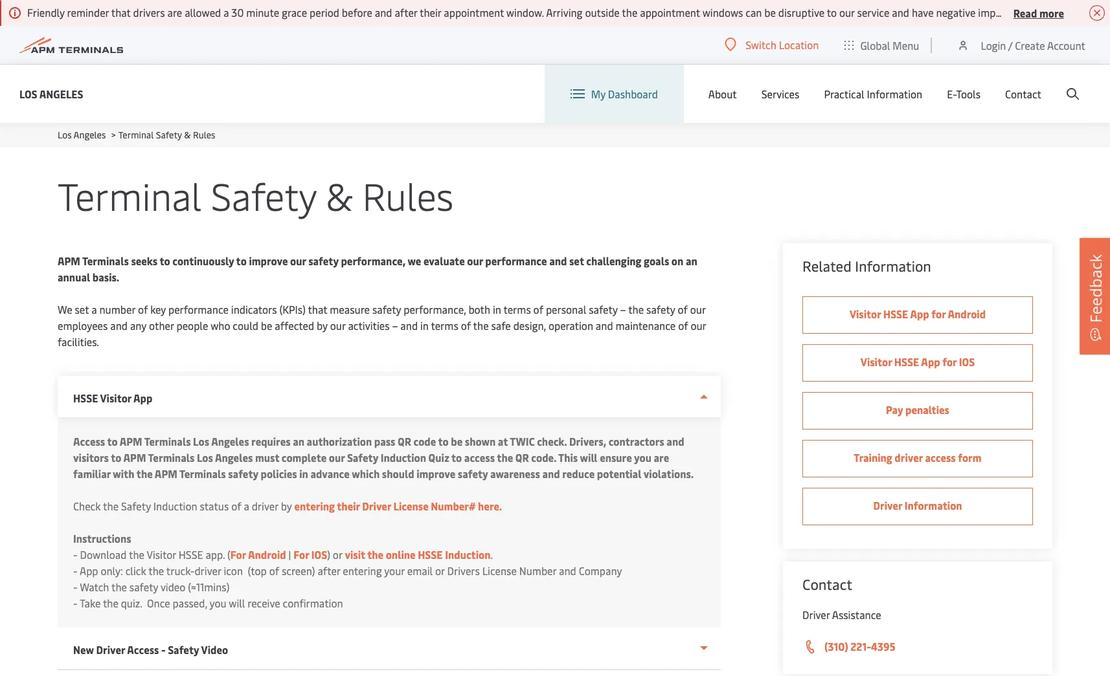 Task type: describe. For each thing, give the bounding box(es) containing it.
visit the online hsse induction link
[[345, 548, 491, 562]]

visitor hsse app for ios link
[[802, 345, 1033, 382]]

and down code.
[[542, 467, 560, 481]]

feedback
[[1085, 254, 1106, 323]]

safety up activities
[[372, 302, 401, 317]]

switch
[[746, 38, 776, 52]]

design,
[[513, 319, 546, 333]]

0 vertical spatial on
[[1018, 5, 1029, 19]]

visitor down "related information"
[[850, 307, 881, 321]]

angeles inside "los angeles" link
[[39, 86, 83, 101]]

hsse inside "link"
[[894, 355, 919, 369]]

1 drivers from the left
[[133, 5, 165, 19]]

221-
[[851, 640, 871, 654]]

0 vertical spatial terms
[[504, 302, 531, 317]]

my dashboard button
[[570, 65, 658, 123]]

of inside instructions - download the visitor hsse app. ( for android | for ios ) or visit the online hsse induction . - app only: click the truck-driver icon  (top of screen) after entering your email or drivers license number and company - watch the safety video (≈11mins) - take the quiz.  once passed, you will receive confirmation
[[269, 564, 279, 578]]

by inside the we set a number of key performance indicators (kpis) that measure safety performance, both in terms of personal safety – the safety of our employees and any other people who could be affected by our activities – and in terms of the safe design, operation and maintenance of our facilities.
[[317, 319, 328, 333]]

the up click on the bottom of page
[[129, 548, 144, 562]]

1 appointment from the left
[[444, 5, 504, 19]]

1 vertical spatial terms
[[431, 319, 458, 333]]

any
[[130, 319, 146, 333]]

safety down must
[[228, 467, 258, 481]]

android inside instructions - download the visitor hsse app. ( for android | for ios ) or visit the online hsse induction . - app only: click the truck-driver icon  (top of screen) after entering your email or drivers license number and company - watch the safety video (≈11mins) - take the quiz.  once passed, you will receive confirmation
[[248, 548, 286, 562]]

0 horizontal spatial –
[[392, 319, 398, 333]]

policies
[[261, 467, 297, 481]]

status
[[200, 499, 229, 514]]

>
[[111, 129, 116, 141]]

set inside apm terminals seeks to continuously to improve our safety performance, we evaluate our performance and set challenging goals on an annual basis.
[[569, 254, 584, 268]]

shown
[[465, 435, 496, 449]]

safety inside access to apm terminals los angeles requires an authorization pass qr code to be shown at twic check. drivers, contractors and visitors to apm terminals los angeles must complete our safety induction quiz to access the qr code. this will ensure you are familiar with the apm terminals safety policies in advance which should improve safety awareness and reduce potential violations.
[[347, 451, 378, 465]]

must
[[255, 451, 279, 465]]

1 horizontal spatial contact
[[1005, 87, 1041, 101]]

hsse visitor app button
[[58, 376, 721, 418]]

their inside the hsse visitor app element
[[337, 499, 360, 514]]

can
[[746, 5, 762, 19]]

evaluate
[[424, 254, 465, 268]]

receive
[[248, 597, 280, 611]]

passed,
[[173, 597, 207, 611]]

related information
[[802, 256, 931, 276]]

account
[[1047, 38, 1086, 52]]

pass
[[374, 435, 395, 449]]

challenging
[[586, 254, 642, 268]]

hsse up email
[[418, 548, 443, 562]]

practical
[[824, 87, 864, 101]]

training
[[854, 451, 892, 465]]

personal
[[546, 302, 586, 317]]

services
[[761, 87, 799, 101]]

screen)
[[282, 564, 315, 578]]

login
[[981, 38, 1006, 52]]

hsse up truck-
[[179, 548, 203, 562]]

visitor inside instructions - download the visitor hsse app. ( for android | for ios ) or visit the online hsse induction . - app only: click the truck-driver icon  (top of screen) after entering your email or drivers license number and company - watch the safety video (≈11mins) - take the quiz.  once passed, you will receive confirmation
[[147, 548, 176, 562]]

code
[[414, 435, 436, 449]]

location
[[779, 38, 819, 52]]

0 horizontal spatial contact
[[802, 575, 852, 595]]

seeks
[[131, 254, 158, 268]]

(310)
[[825, 640, 848, 654]]

continuously
[[172, 254, 234, 268]]

more
[[1039, 6, 1064, 20]]

to up visitors
[[107, 435, 118, 449]]

related
[[802, 256, 852, 276]]

watch
[[80, 580, 109, 595]]

employees
[[58, 319, 108, 333]]

2 appointment from the left
[[640, 5, 700, 19]]

minute
[[246, 5, 279, 19]]

driver inside new driver access - safety video dropdown button
[[96, 643, 125, 657]]

0 vertical spatial or
[[333, 548, 342, 562]]

pay
[[886, 403, 903, 417]]

e-
[[947, 87, 956, 101]]

we
[[58, 302, 72, 317]]

an inside apm terminals seeks to continuously to improve our safety performance, we evaluate our performance and set challenging goals on an annual basis.
[[686, 254, 697, 268]]

by inside the hsse visitor app element
[[281, 499, 292, 514]]

e-tools
[[947, 87, 981, 101]]

to up with
[[111, 451, 121, 465]]

the right check on the left bottom of page
[[103, 499, 119, 514]]

0 vertical spatial –
[[620, 302, 626, 317]]

potential
[[597, 467, 641, 481]]

- left watch
[[73, 580, 77, 595]]

global
[[860, 38, 890, 52]]

new
[[73, 643, 94, 657]]

0 horizontal spatial license
[[394, 499, 429, 514]]

terminals inside apm terminals seeks to continuously to improve our safety performance, we evaluate our performance and set challenging goals on an annual basis.
[[82, 254, 129, 268]]

performance, inside apm terminals seeks to continuously to improve our safety performance, we evaluate our performance and set challenging goals on an annual basis.
[[341, 254, 405, 268]]

we set a number of key performance indicators (kpis) that measure safety performance, both in terms of personal safety – the safety of our employees and any other people who could be affected by our activities – and in terms of the safe design, operation and maintenance of our facilities.
[[58, 302, 706, 349]]

driver inside driver information link
[[873, 499, 902, 513]]

grace
[[282, 5, 307, 19]]

0 horizontal spatial are
[[167, 5, 182, 19]]

induction inside instructions - download the visitor hsse app. ( for android | for ios ) or visit the online hsse induction . - app only: click the truck-driver icon  (top of screen) after entering your email or drivers license number and company - watch the safety video (≈11mins) - take the quiz.  once passed, you will receive confirmation
[[445, 548, 491, 562]]

to right disruptive
[[827, 5, 837, 19]]

friendly
[[27, 5, 65, 19]]

0 vertical spatial who
[[1066, 5, 1086, 19]]

other
[[149, 319, 174, 333]]

information for driver information
[[905, 499, 962, 513]]

who inside the we set a number of key performance indicators (kpis) that measure safety performance, both in terms of personal safety – the safety of our employees and any other people who could be affected by our activities – and in terms of the safe design, operation and maintenance of our facilities.
[[211, 319, 230, 333]]

and left have
[[892, 5, 909, 19]]

|
[[289, 548, 291, 562]]

my dashboard
[[591, 87, 658, 101]]

and right "operation"
[[596, 319, 613, 333]]

assistance
[[832, 608, 881, 622]]

- left download
[[73, 548, 77, 562]]

for android link
[[230, 548, 286, 562]]

awareness
[[490, 467, 540, 481]]

information for related information
[[855, 256, 931, 276]]

company
[[579, 564, 622, 578]]

you inside access to apm terminals los angeles requires an authorization pass qr code to be shown at twic check. drivers, contractors and visitors to apm terminals los angeles must complete our safety induction quiz to access the qr code. this will ensure you are familiar with the apm terminals safety policies in advance which should improve safety awareness and reduce potential violations.
[[634, 451, 652, 465]]

at
[[498, 435, 508, 449]]

0 vertical spatial their
[[420, 5, 441, 19]]

induction inside access to apm terminals los angeles requires an authorization pass qr code to be shown at twic check. drivers, contractors and visitors to apm terminals los angeles must complete our safety induction quiz to access the qr code. this will ensure you are familiar with the apm terminals safety policies in advance which should improve safety awareness and reduce potential violations.
[[381, 451, 426, 465]]

improve inside apm terminals seeks to continuously to improve our safety performance, we evaluate our performance and set challenging goals on an annual basis.
[[249, 254, 288, 268]]

read more
[[1013, 6, 1064, 20]]

2 for from the left
[[294, 548, 309, 562]]

0 horizontal spatial entering
[[294, 499, 335, 514]]

information for practical information
[[867, 87, 922, 101]]

- left only:
[[73, 564, 77, 578]]

30
[[231, 5, 244, 19]]

1 horizontal spatial driver
[[252, 499, 278, 514]]

and down number
[[110, 319, 128, 333]]

services button
[[761, 65, 799, 123]]

video
[[161, 580, 185, 595]]

requires
[[251, 435, 291, 449]]

once
[[147, 597, 170, 611]]

0 vertical spatial los angeles link
[[19, 86, 83, 102]]

in inside access to apm terminals los angeles requires an authorization pass qr code to be shown at twic check. drivers, contractors and visitors to apm terminals los angeles must complete our safety induction quiz to access the qr code. this will ensure you are familiar with the apm terminals safety policies in advance which should improve safety awareness and reduce potential violations.
[[299, 467, 308, 481]]

key
[[150, 302, 166, 317]]

the right outside at the top of the page
[[622, 5, 638, 19]]

drivers,
[[569, 435, 606, 449]]

android inside visitor hsse app for android link
[[948, 307, 986, 321]]

the down at
[[497, 451, 513, 465]]

0 vertical spatial that
[[111, 5, 131, 19]]

to right continuously
[[236, 254, 247, 268]]

apm terminals seeks to continuously to improve our safety performance, we evaluate our performance and set challenging goals on an annual basis.
[[58, 254, 697, 284]]

1 vertical spatial rules
[[362, 170, 454, 221]]

ios inside instructions - download the visitor hsse app. ( for android | for ios ) or visit the online hsse induction . - app only: click the truck-driver icon  (top of screen) after entering your email or drivers license number and company - watch the safety video (≈11mins) - take the quiz.  once passed, you will receive confirmation
[[311, 548, 327, 562]]

negative
[[936, 5, 976, 19]]

the down both
[[473, 319, 489, 333]]

which
[[352, 467, 380, 481]]

access inside dropdown button
[[127, 643, 159, 657]]

contact button
[[1005, 65, 1041, 123]]

drivers
[[447, 564, 480, 578]]

truck-
[[166, 564, 195, 578]]

tools
[[956, 87, 981, 101]]

to right seeks
[[160, 254, 170, 268]]

safe
[[491, 319, 511, 333]]

visitor inside dropdown button
[[100, 391, 131, 405]]

with
[[113, 467, 134, 481]]

performance, inside the we set a number of key performance indicators (kpis) that measure safety performance, both in terms of personal safety – the safety of our employees and any other people who could be affected by our activities – and in terms of the safe design, operation and maintenance of our facilities.
[[404, 302, 466, 317]]

0 vertical spatial qr
[[398, 435, 411, 449]]

access inside access to apm terminals los angeles requires an authorization pass qr code to be shown at twic check. drivers, contractors and visitors to apm terminals los angeles must complete our safety induction quiz to access the qr code. this will ensure you are familiar with the apm terminals safety policies in advance which should improve safety awareness and reduce potential violations.
[[464, 451, 495, 465]]

safety inside apm terminals seeks to continuously to improve our safety performance, we evaluate our performance and set challenging goals on an annual basis.
[[308, 254, 339, 268]]

both
[[469, 302, 490, 317]]

contractors
[[609, 435, 664, 449]]

dashboard
[[608, 87, 658, 101]]

a for induction
[[244, 499, 249, 514]]

driver up (310) on the bottom of page
[[802, 608, 830, 622]]

read
[[1013, 6, 1037, 20]]

on inside apm terminals seeks to continuously to improve our safety performance, we evaluate our performance and set challenging goals on an annual basis.
[[672, 254, 684, 268]]

check.
[[537, 435, 567, 449]]

the right take
[[103, 597, 118, 611]]

and right before
[[375, 5, 392, 19]]

operation
[[549, 319, 593, 333]]



Task type: locate. For each thing, give the bounding box(es) containing it.
visitor inside "link"
[[861, 355, 892, 369]]

0 vertical spatial in
[[493, 302, 501, 317]]

and inside instructions - download the visitor hsse app. ( for android | for ios ) or visit the online hsse induction . - app only: click the truck-driver icon  (top of screen) after entering your email or drivers license number and company - watch the safety video (≈11mins) - take the quiz.  once passed, you will receive confirmation
[[559, 564, 576, 578]]

1 horizontal spatial for
[[294, 548, 309, 562]]

visitor up pay
[[861, 355, 892, 369]]

in
[[493, 302, 501, 317], [420, 319, 429, 333], [299, 467, 308, 481]]

and up violations.
[[667, 435, 684, 449]]

1 vertical spatial an
[[293, 435, 304, 449]]

the
[[622, 5, 638, 19], [628, 302, 644, 317], [473, 319, 489, 333], [497, 451, 513, 465], [137, 467, 153, 481], [103, 499, 119, 514], [129, 548, 144, 562], [367, 548, 384, 562], [149, 564, 164, 578], [111, 580, 127, 595], [103, 597, 118, 611]]

0 vertical spatial a
[[224, 5, 229, 19]]

license
[[394, 499, 429, 514], [482, 564, 517, 578]]

access down shown
[[464, 451, 495, 465]]

appointment left window.
[[444, 5, 504, 19]]

terminal right >
[[118, 129, 154, 141]]

0 vertical spatial android
[[948, 307, 986, 321]]

los angeles > terminal safety & rules
[[58, 129, 215, 141]]

driver down which at the bottom of the page
[[362, 499, 391, 514]]

0 vertical spatial an
[[686, 254, 697, 268]]

appointment left windows
[[640, 5, 700, 19]]

rules
[[193, 129, 215, 141], [362, 170, 454, 221]]

1 horizontal spatial access
[[127, 643, 159, 657]]

(kpis)
[[279, 302, 306, 317]]

terminal safety & rules
[[58, 170, 454, 221]]

1 horizontal spatial set
[[569, 254, 584, 268]]

who
[[1066, 5, 1086, 19], [211, 319, 230, 333]]

0 vertical spatial for
[[932, 307, 946, 321]]

our inside access to apm terminals los angeles requires an authorization pass qr code to be shown at twic check. drivers, contractors and visitors to apm terminals los angeles must complete our safety induction quiz to access the qr code. this will ensure you are familiar with the apm terminals safety policies in advance which should improve safety awareness and reduce potential violations.
[[329, 451, 345, 465]]

0 horizontal spatial that
[[111, 5, 131, 19]]

)
[[327, 548, 330, 562]]

who left the could
[[211, 319, 230, 333]]

0 vertical spatial set
[[569, 254, 584, 268]]

for for android
[[932, 307, 946, 321]]

feedback button
[[1080, 238, 1110, 355]]

0 horizontal spatial on
[[672, 254, 684, 268]]

new driver access - safety video
[[73, 643, 228, 657]]

or right )
[[333, 548, 342, 562]]

are left allowed
[[167, 5, 182, 19]]

1 vertical spatial driver
[[252, 499, 278, 514]]

0 vertical spatial be
[[764, 5, 776, 19]]

by
[[317, 319, 328, 333], [281, 499, 292, 514]]

in up safe
[[493, 302, 501, 317]]

will left receive
[[229, 597, 245, 611]]

entering down advance
[[294, 499, 335, 514]]

be left shown
[[451, 435, 463, 449]]

visitor up visitors
[[100, 391, 131, 405]]

driver information
[[873, 499, 962, 513]]

close alert image
[[1089, 5, 1105, 21]]

0 horizontal spatial improve
[[249, 254, 288, 268]]

1 vertical spatial los angeles link
[[58, 129, 106, 141]]

safety up "operation"
[[589, 302, 618, 317]]

performance, left the we
[[341, 254, 405, 268]]

1 vertical spatial a
[[91, 302, 97, 317]]

0 horizontal spatial who
[[211, 319, 230, 333]]

activities
[[348, 319, 390, 333]]

driver right new
[[96, 643, 125, 657]]

and up personal
[[549, 254, 567, 268]]

a left 30
[[224, 5, 229, 19]]

improve inside access to apm terminals los angeles requires an authorization pass qr code to be shown at twic check. drivers, contractors and visitors to apm terminals los angeles must complete our safety induction quiz to access the qr code. this will ensure you are familiar with the apm terminals safety policies in advance which should improve safety awareness and reduce potential violations.
[[417, 467, 455, 481]]

access left form in the bottom of the page
[[925, 451, 956, 465]]

0 vertical spatial improve
[[249, 254, 288, 268]]

driver down training at the right bottom of page
[[873, 499, 902, 513]]

1 horizontal spatial be
[[451, 435, 463, 449]]

will inside instructions - download the visitor hsse app. ( for android | for ios ) or visit the online hsse induction . - app only: click the truck-driver icon  (top of screen) after entering your email or drivers license number and company - watch the safety video (≈11mins) - take the quiz.  once passed, you will receive confirmation
[[229, 597, 245, 611]]

driver information link
[[802, 488, 1033, 526]]

are inside access to apm terminals los angeles requires an authorization pass qr code to be shown at twic check. drivers, contractors and visitors to apm terminals los angeles must complete our safety induction quiz to access the qr code. this will ensure you are familiar with the apm terminals safety policies in advance which should improve safety awareness and reduce potential violations.
[[654, 451, 669, 465]]

0 vertical spatial access
[[73, 435, 105, 449]]

a inside the we set a number of key performance indicators (kpis) that measure safety performance, both in terms of personal safety – the safety of our employees and any other people who could be affected by our activities – and in terms of the safe design, operation and maintenance of our facilities.
[[91, 302, 97, 317]]

information up visitor hsse app for android
[[855, 256, 931, 276]]

the right 'visit'
[[367, 548, 384, 562]]

0 horizontal spatial drivers
[[133, 5, 165, 19]]

a
[[224, 5, 229, 19], [91, 302, 97, 317], [244, 499, 249, 514]]

annual
[[58, 270, 90, 284]]

driver inside the hsse visitor app element
[[362, 499, 391, 514]]

improve down quiz
[[417, 467, 455, 481]]

1 vertical spatial are
[[654, 451, 669, 465]]

1 vertical spatial set
[[75, 302, 89, 317]]

hsse inside dropdown button
[[73, 391, 98, 405]]

1 for from the left
[[230, 548, 246, 562]]

2 vertical spatial be
[[451, 435, 463, 449]]

new driver access - safety video button
[[58, 628, 721, 671]]

app.
[[206, 548, 225, 562]]

confirmation
[[283, 597, 343, 611]]

form
[[958, 451, 982, 465]]

apm inside apm terminals seeks to continuously to improve our safety performance, we evaluate our performance and set challenging goals on an annual basis.
[[58, 254, 80, 268]]

safety inside dropdown button
[[168, 643, 199, 657]]

video
[[201, 643, 228, 657]]

driver assistance
[[802, 608, 881, 622]]

penalties
[[905, 403, 949, 417]]

2 vertical spatial information
[[905, 499, 962, 513]]

2 horizontal spatial a
[[244, 499, 249, 514]]

0 vertical spatial induction
[[381, 451, 426, 465]]

2 drivers from the left
[[1032, 5, 1064, 19]]

arrive
[[1088, 5, 1110, 19]]

safety up the "measure"
[[308, 254, 339, 268]]

0 horizontal spatial terms
[[431, 319, 458, 333]]

terminals
[[82, 254, 129, 268], [144, 435, 191, 449], [148, 451, 195, 465], [179, 467, 226, 481]]

apm
[[58, 254, 80, 268], [120, 435, 142, 449], [123, 451, 146, 465], [155, 467, 177, 481]]

advance
[[310, 467, 350, 481]]

visitor hsse app for android link
[[802, 297, 1033, 334]]

1 horizontal spatial –
[[620, 302, 626, 317]]

visitor hsse app for ios
[[861, 355, 975, 369]]

0 vertical spatial by
[[317, 319, 328, 333]]

will down drivers,
[[580, 451, 598, 465]]

reduce
[[562, 467, 595, 481]]

2 horizontal spatial induction
[[445, 548, 491, 562]]

basis.
[[93, 270, 119, 284]]

1 horizontal spatial android
[[948, 307, 986, 321]]

download
[[80, 548, 127, 562]]

1 horizontal spatial on
[[1018, 5, 1029, 19]]

visitor
[[850, 307, 881, 321], [861, 355, 892, 369], [100, 391, 131, 405], [147, 548, 176, 562]]

app for visitor hsse app for ios
[[921, 355, 940, 369]]

hsse visitor app element
[[58, 418, 721, 628]]

1 vertical spatial that
[[308, 302, 327, 317]]

ios inside "link"
[[959, 355, 975, 369]]

2 vertical spatial induction
[[445, 548, 491, 562]]

the down only:
[[111, 580, 127, 595]]

be down the 'indicators'
[[261, 319, 272, 333]]

outside
[[585, 5, 620, 19]]

on right impacts
[[1018, 5, 1029, 19]]

0 horizontal spatial access
[[464, 451, 495, 465]]

0 vertical spatial are
[[167, 5, 182, 19]]

0 horizontal spatial &
[[184, 129, 191, 141]]

0 horizontal spatial set
[[75, 302, 89, 317]]

0 horizontal spatial for
[[230, 548, 246, 562]]

an right goals on the top right of the page
[[686, 254, 697, 268]]

0 horizontal spatial performance
[[168, 302, 229, 317]]

0 horizontal spatial qr
[[398, 435, 411, 449]]

for for ios
[[943, 355, 957, 369]]

that right reminder
[[111, 5, 131, 19]]

information down training driver access form 'link' at right bottom
[[905, 499, 962, 513]]

by down policies
[[281, 499, 292, 514]]

safety down shown
[[458, 467, 488, 481]]

entering down 'visit'
[[343, 564, 382, 578]]

- left take
[[73, 597, 77, 611]]

1 horizontal spatial that
[[308, 302, 327, 317]]

their
[[420, 5, 441, 19], [337, 499, 360, 514]]

code.
[[531, 451, 556, 465]]

safety down click on the bottom of page
[[129, 580, 158, 595]]

service
[[857, 5, 890, 19]]

1 horizontal spatial are
[[654, 451, 669, 465]]

number#
[[431, 499, 476, 514]]

for right 'app.'
[[230, 548, 246, 562]]

los angeles
[[19, 86, 83, 101]]

driver up (≈11mins)
[[195, 564, 221, 578]]

improve up the 'indicators'
[[249, 254, 288, 268]]

in down the complete
[[299, 467, 308, 481]]

after right before
[[395, 5, 417, 19]]

instructions
[[73, 532, 131, 546]]

1 horizontal spatial you
[[634, 451, 652, 465]]

practical information button
[[824, 65, 922, 123]]

1 vertical spatial will
[[229, 597, 245, 611]]

window.
[[506, 5, 544, 19]]

0 horizontal spatial in
[[299, 467, 308, 481]]

1 vertical spatial or
[[435, 564, 445, 578]]

my
[[591, 87, 606, 101]]

1 horizontal spatial appointment
[[640, 5, 700, 19]]

be
[[764, 5, 776, 19], [261, 319, 272, 333], [451, 435, 463, 449]]

1 horizontal spatial improve
[[417, 467, 455, 481]]

license inside instructions - download the visitor hsse app. ( for android | for ios ) or visit the online hsse induction . - app only: click the truck-driver icon  (top of screen) after entering your email or drivers license number and company - watch the safety video (≈11mins) - take the quiz.  once passed, you will receive confirmation
[[482, 564, 517, 578]]

friendly reminder that drivers are allowed a 30 minute grace period before and after their appointment window. arriving outside the appointment windows can be disruptive to our service and have negative impacts on drivers who arrive
[[27, 5, 1110, 19]]

period
[[310, 5, 339, 19]]

1 horizontal spatial induction
[[381, 451, 426, 465]]

performance up both
[[485, 254, 547, 268]]

induction left status
[[153, 499, 197, 514]]

1 vertical spatial access
[[127, 643, 159, 657]]

1 vertical spatial information
[[855, 256, 931, 276]]

to right quiz
[[451, 451, 462, 465]]

maintenance
[[616, 319, 676, 333]]

access to apm terminals los angeles requires an authorization pass qr code to be shown at twic check. drivers, contractors and visitors to apm terminals los angeles must complete our safety induction quiz to access the qr code. this will ensure you are familiar with the apm terminals safety policies in advance which should improve safety awareness and reduce potential violations.
[[73, 435, 694, 481]]

1 vertical spatial induction
[[153, 499, 197, 514]]

access inside 'link'
[[925, 451, 956, 465]]

1 vertical spatial entering
[[343, 564, 382, 578]]

complete
[[282, 451, 327, 465]]

0 vertical spatial contact
[[1005, 87, 1041, 101]]

safety inside instructions - download the visitor hsse app. ( for android | for ios ) or visit the online hsse induction . - app only: click the truck-driver icon  (top of screen) after entering your email or drivers license number and company - watch the safety video (≈11mins) - take the quiz.  once passed, you will receive confirmation
[[129, 580, 158, 595]]

pay penalties link
[[802, 392, 1033, 430]]

1 access from the left
[[464, 451, 495, 465]]

1 horizontal spatial their
[[420, 5, 441, 19]]

visitors
[[73, 451, 109, 465]]

performance inside the we set a number of key performance indicators (kpis) that measure safety performance, both in terms of personal safety – the safety of our employees and any other people who could be affected by our activities – and in terms of the safe design, operation and maintenance of our facilities.
[[168, 302, 229, 317]]

online
[[386, 548, 416, 562]]

0 vertical spatial ios
[[959, 355, 975, 369]]

2 vertical spatial a
[[244, 499, 249, 514]]

entering inside instructions - download the visitor hsse app. ( for android | for ios ) or visit the online hsse induction . - app only: click the truck-driver icon  (top of screen) after entering your email or drivers license number and company - watch the safety video (≈11mins) - take the quiz.  once passed, you will receive confirmation
[[343, 564, 382, 578]]

contact up driver assistance
[[802, 575, 852, 595]]

you
[[634, 451, 652, 465], [210, 597, 226, 611]]

access up visitors
[[73, 435, 105, 449]]

1 horizontal spatial access
[[925, 451, 956, 465]]

app inside "link"
[[921, 355, 940, 369]]

0 vertical spatial performance,
[[341, 254, 405, 268]]

contact down login / create account link
[[1005, 87, 1041, 101]]

impacts
[[978, 5, 1015, 19]]

driver right training at the right bottom of page
[[895, 451, 923, 465]]

set inside the we set a number of key performance indicators (kpis) that measure safety performance, both in terms of personal safety – the safety of our employees and any other people who could be affected by our activities – and in terms of the safe design, operation and maintenance of our facilities.
[[75, 302, 89, 317]]

after inside instructions - download the visitor hsse app. ( for android | for ios ) or visit the online hsse induction . - app only: click the truck-driver icon  (top of screen) after entering your email or drivers license number and company - watch the safety video (≈11mins) - take the quiz.  once passed, you will receive confirmation
[[318, 564, 340, 578]]

switch location button
[[725, 38, 819, 52]]

practical information
[[824, 87, 922, 101]]

1 horizontal spatial qr
[[515, 451, 529, 465]]

after
[[395, 5, 417, 19], [318, 564, 340, 578]]

facilities.
[[58, 335, 99, 349]]

that right (kpis)
[[308, 302, 327, 317]]

2 access from the left
[[925, 451, 956, 465]]

check the safety induction status of a driver by entering their driver license number# here.
[[73, 499, 502, 514]]

1 vertical spatial qr
[[515, 451, 529, 465]]

0 horizontal spatial will
[[229, 597, 245, 611]]

to up quiz
[[438, 435, 449, 449]]

.
[[491, 548, 493, 562]]

you inside instructions - download the visitor hsse app. ( for android | for ios ) or visit the online hsse induction . - app only: click the truck-driver icon  (top of screen) after entering your email or drivers license number and company - watch the safety video (≈11mins) - take the quiz.  once passed, you will receive confirmation
[[210, 597, 226, 611]]

information inside dropdown button
[[867, 87, 922, 101]]

hsse up visitor hsse app for ios
[[883, 307, 908, 321]]

who left close alert "image"
[[1066, 5, 1086, 19]]

app
[[910, 307, 929, 321], [921, 355, 940, 369], [133, 391, 152, 405], [80, 564, 98, 578]]

1 vertical spatial –
[[392, 319, 398, 333]]

terms
[[504, 302, 531, 317], [431, 319, 458, 333]]

set left challenging
[[569, 254, 584, 268]]

0 vertical spatial terminal
[[118, 129, 154, 141]]

reminder
[[67, 5, 109, 19]]

on
[[1018, 5, 1029, 19], [672, 254, 684, 268]]

for ios link
[[294, 548, 327, 562]]

for inside "link"
[[943, 355, 957, 369]]

1 horizontal spatial after
[[395, 5, 417, 19]]

app for hsse visitor app
[[133, 391, 152, 405]]

arriving
[[546, 5, 583, 19]]

set up employees
[[75, 302, 89, 317]]

1 vertical spatial contact
[[802, 575, 852, 595]]

that inside the we set a number of key performance indicators (kpis) that measure safety performance, both in terms of personal safety – the safety of our employees and any other people who could be affected by our activities – and in terms of the safe design, operation and maintenance of our facilities.
[[308, 302, 327, 317]]

improve
[[249, 254, 288, 268], [417, 467, 455, 481]]

be inside access to apm terminals los angeles requires an authorization pass qr code to be shown at twic check. drivers, contractors and visitors to apm terminals los angeles must complete our safety induction quiz to access the qr code. this will ensure you are familiar with the apm terminals safety policies in advance which should improve safety awareness and reduce potential violations.
[[451, 435, 463, 449]]

or right email
[[435, 564, 445, 578]]

(≈11mins)
[[188, 580, 230, 595]]

1 horizontal spatial entering
[[343, 564, 382, 578]]

for up penalties
[[943, 355, 957, 369]]

induction up should
[[381, 451, 426, 465]]

– up maintenance
[[620, 302, 626, 317]]

safety up maintenance
[[646, 302, 675, 317]]

0 vertical spatial performance
[[485, 254, 547, 268]]

you down contractors
[[634, 451, 652, 465]]

by right affected
[[317, 319, 328, 333]]

be inside the we set a number of key performance indicators (kpis) that measure safety performance, both in terms of personal safety – the safety of our employees and any other people who could be affected by our activities – and in terms of the safe design, operation and maintenance of our facilities.
[[261, 319, 272, 333]]

login / create account link
[[957, 26, 1086, 64]]

0 horizontal spatial ios
[[311, 548, 327, 562]]

license down should
[[394, 499, 429, 514]]

0 vertical spatial rules
[[193, 129, 215, 141]]

1 horizontal spatial in
[[420, 319, 429, 333]]

for up visitor hsse app for ios
[[932, 307, 946, 321]]

pay penalties
[[886, 403, 949, 417]]

contact
[[1005, 87, 1041, 101], [802, 575, 852, 595]]

0 horizontal spatial android
[[248, 548, 286, 562]]

the up maintenance
[[628, 302, 644, 317]]

could
[[233, 319, 258, 333]]

app inside instructions - download the visitor hsse app. ( for android | for ios ) or visit the online hsse induction . - app only: click the truck-driver icon  (top of screen) after entering your email or drivers license number and company - watch the safety video (≈11mins) - take the quiz.  once passed, you will receive confirmation
[[80, 564, 98, 578]]

android
[[948, 307, 986, 321], [248, 548, 286, 562]]

2 vertical spatial in
[[299, 467, 308, 481]]

app for visitor hsse app for android
[[910, 307, 929, 321]]

- down once
[[161, 643, 166, 657]]

and right activities
[[401, 319, 418, 333]]

entering their driver license number# here. link
[[294, 499, 502, 514]]

should
[[382, 467, 414, 481]]

access inside access to apm terminals los angeles requires an authorization pass qr code to be shown at twic check. drivers, contractors and visitors to apm terminals los angeles must complete our safety induction quiz to access the qr code. this will ensure you are familiar with the apm terminals safety policies in advance which should improve safety awareness and reduce potential violations.
[[73, 435, 105, 449]]

qr down twic
[[515, 451, 529, 465]]

induction
[[381, 451, 426, 465], [153, 499, 197, 514], [445, 548, 491, 562]]

drivers up login / create account
[[1032, 5, 1064, 19]]

(310) 221-4395
[[825, 640, 896, 654]]

terminal
[[118, 129, 154, 141], [58, 170, 201, 221]]

the right click on the bottom of page
[[149, 564, 164, 578]]

2 horizontal spatial be
[[764, 5, 776, 19]]

1 horizontal spatial license
[[482, 564, 517, 578]]

the right with
[[137, 467, 153, 481]]

performance, left both
[[404, 302, 466, 317]]

a for drivers
[[224, 5, 229, 19]]

1 vertical spatial improve
[[417, 467, 455, 481]]

performance,
[[341, 254, 405, 268], [404, 302, 466, 317]]

1 vertical spatial you
[[210, 597, 226, 611]]

1 vertical spatial terminal
[[58, 170, 201, 221]]

and inside apm terminals seeks to continuously to improve our safety performance, we evaluate our performance and set challenging goals on an annual basis.
[[549, 254, 567, 268]]

ensure
[[600, 451, 632, 465]]

license down .
[[482, 564, 517, 578]]

terminal down los angeles > terminal safety & rules
[[58, 170, 201, 221]]

drivers left allowed
[[133, 5, 165, 19]]

0 vertical spatial &
[[184, 129, 191, 141]]

number
[[99, 302, 135, 317]]

1 horizontal spatial ios
[[959, 355, 975, 369]]

performance inside apm terminals seeks to continuously to improve our safety performance, we evaluate our performance and set challenging goals on an annual basis.
[[485, 254, 547, 268]]

you down (≈11mins)
[[210, 597, 226, 611]]

app inside dropdown button
[[133, 391, 152, 405]]

- inside dropdown button
[[161, 643, 166, 657]]

qr right pass
[[398, 435, 411, 449]]

1 vertical spatial &
[[326, 170, 353, 221]]

on right goals on the top right of the page
[[672, 254, 684, 268]]

an inside access to apm terminals los angeles requires an authorization pass qr code to be shown at twic check. drivers, contractors and visitors to apm terminals los angeles must complete our safety induction quiz to access the qr code. this will ensure you are familiar with the apm terminals safety policies in advance which should improve safety awareness and reduce potential violations.
[[293, 435, 304, 449]]

drivers
[[133, 5, 165, 19], [1032, 5, 1064, 19]]

1 horizontal spatial rules
[[362, 170, 454, 221]]

will inside access to apm terminals los angeles requires an authorization pass qr code to be shown at twic check. drivers, contractors and visitors to apm terminals los angeles must complete our safety induction quiz to access the qr code. this will ensure you are familiar with the apm terminals safety policies in advance which should improve safety awareness and reduce potential violations.
[[580, 451, 598, 465]]

driver inside training driver access form 'link'
[[895, 451, 923, 465]]

0 horizontal spatial rules
[[193, 129, 215, 141]]

1 vertical spatial who
[[211, 319, 230, 333]]

los angeles link
[[19, 86, 83, 102], [58, 129, 106, 141]]

familiar
[[73, 467, 111, 481]]

1 vertical spatial after
[[318, 564, 340, 578]]

driver inside instructions - download the visitor hsse app. ( for android | for ios ) or visit the online hsse induction . - app only: click the truck-driver icon  (top of screen) after entering your email or drivers license number and company - watch the safety video (≈11mins) - take the quiz.  once passed, you will receive confirmation
[[195, 564, 221, 578]]

disruptive
[[778, 5, 825, 19]]

0 horizontal spatial be
[[261, 319, 272, 333]]

0 vertical spatial entering
[[294, 499, 335, 514]]

visit
[[345, 548, 365, 562]]

for right | at the bottom of page
[[294, 548, 309, 562]]

hsse down visitor hsse app for android link
[[894, 355, 919, 369]]

2 vertical spatial driver
[[195, 564, 221, 578]]

1 horizontal spatial terms
[[504, 302, 531, 317]]



Task type: vqa. For each thing, say whether or not it's contained in the screenshot.
does
no



